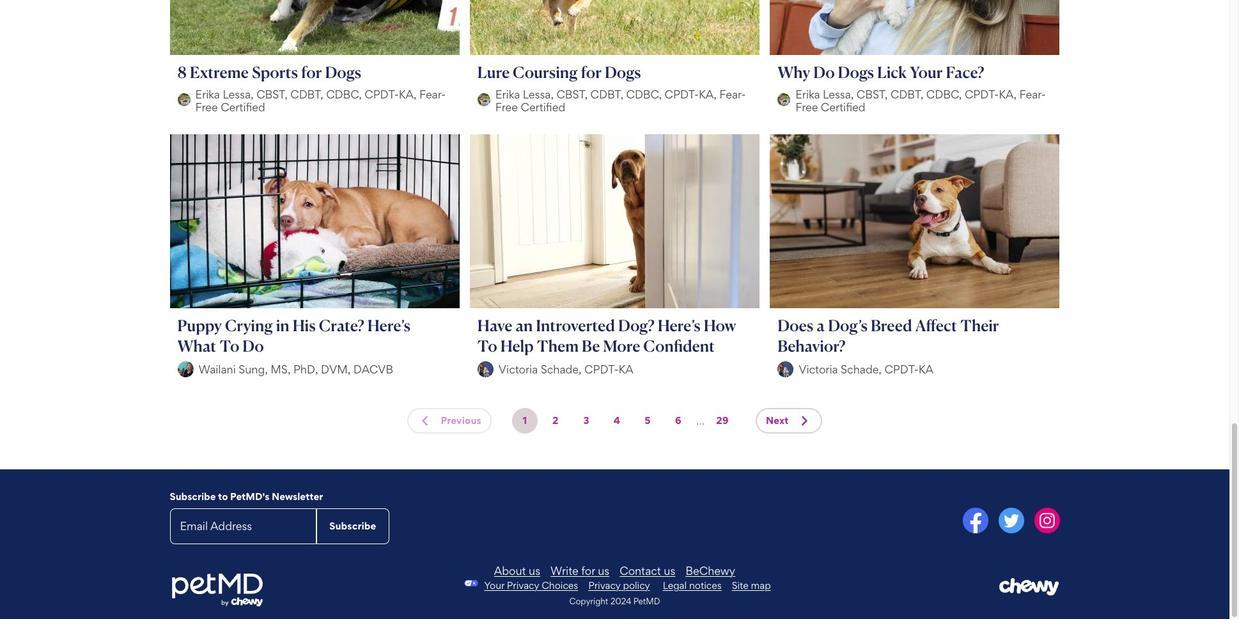 Task type: locate. For each thing, give the bounding box(es) containing it.
1 horizontal spatial fear-
[[720, 88, 746, 101]]

1 cdbc, from the left
[[326, 88, 362, 101]]

1 dogs from the left
[[325, 63, 361, 82]]

do inside puppy crying in his crate? here's what to do
[[243, 336, 264, 355]]

fear- for 8 extreme sports for dogs
[[420, 88, 446, 101]]

by image down 8
[[178, 93, 190, 106]]

subscribe to petmd's newsletter
[[170, 491, 323, 503]]

privacy down about petmd element on the bottom
[[589, 579, 621, 592]]

0 horizontal spatial privacy
[[507, 579, 540, 592]]

3 cdbt, from the left
[[891, 88, 924, 101]]

dvm,
[[321, 363, 351, 376]]

my privacy choices image
[[459, 580, 485, 586]]

1 horizontal spatial certified
[[521, 100, 566, 114]]

cdbc, for lick
[[927, 88, 963, 101]]

do
[[814, 63, 835, 82], [243, 336, 264, 355]]

to down have at bottom
[[478, 336, 498, 355]]

victoria schade, cpdt-ka down does a dog's breed affect their behavior?
[[799, 363, 934, 376]]

cbst,
[[257, 88, 288, 101], [557, 88, 588, 101], [857, 88, 888, 101]]

ka down the affect
[[919, 363, 934, 376]]

notices
[[690, 579, 722, 592]]

legal notices
[[663, 579, 722, 592]]

certified down why do dogs lick your face?
[[821, 100, 866, 114]]

cbst, down 8 extreme sports for dogs
[[257, 88, 288, 101]]

2 schade, from the left
[[841, 363, 882, 376]]

1 horizontal spatial ka,
[[699, 88, 717, 101]]

ka down "more" on the bottom of the page
[[619, 363, 634, 376]]

cpdt-
[[365, 88, 399, 101], [665, 88, 699, 101], [965, 88, 1000, 101], [585, 363, 619, 376], [885, 363, 919, 376]]

None email field
[[170, 508, 317, 544]]

1 to from the left
[[220, 336, 240, 355]]

certified down extreme at top left
[[221, 100, 265, 114]]

about petmd element
[[320, 564, 910, 577]]

free down why
[[796, 100, 819, 114]]

confident
[[644, 336, 715, 355]]

0 horizontal spatial erika
[[195, 88, 220, 101]]

2 horizontal spatial cdbt,
[[891, 88, 924, 101]]

victoria down behavior?
[[799, 363, 839, 376]]

them
[[537, 336, 579, 355]]

1 cbst, from the left
[[257, 88, 288, 101]]

here's
[[368, 316, 411, 335], [658, 316, 701, 335]]

0 horizontal spatial to
[[220, 336, 240, 355]]

by image down why
[[778, 93, 791, 106]]

privacy policy link
[[589, 579, 650, 592]]

cbst, down why do dogs lick your face?
[[857, 88, 888, 101]]

privacy inside "your privacy choices" link
[[507, 579, 540, 592]]

have an introverted dog? here's how to help them be more confident
[[478, 316, 737, 355]]

your
[[911, 63, 943, 82], [485, 579, 505, 592]]

by image for why do dogs lick your face?
[[778, 93, 791, 106]]

3 us from the left
[[664, 564, 676, 577]]

by image down lure
[[478, 93, 491, 106]]

1 horizontal spatial cdbc,
[[627, 88, 662, 101]]

3 certified from the left
[[821, 100, 866, 114]]

ka,
[[399, 88, 417, 101], [699, 88, 717, 101], [1000, 88, 1017, 101]]

0 vertical spatial subscribe
[[170, 491, 216, 503]]

more
[[604, 336, 641, 355]]

copyright 2024 petmd
[[570, 596, 661, 606]]

1 erika from the left
[[195, 88, 220, 101]]

2 horizontal spatial cbst,
[[857, 88, 888, 101]]

copyright
[[570, 596, 609, 606]]

3 cbst, from the left
[[857, 88, 888, 101]]

us
[[529, 564, 541, 577], [598, 564, 610, 577], [664, 564, 676, 577]]

victoria schade, cpdt-ka
[[499, 363, 634, 376], [799, 363, 934, 376]]

why
[[778, 63, 811, 82]]

fear- for lure coursing for dogs
[[720, 88, 746, 101]]

ka, for lure coursing for dogs
[[699, 88, 717, 101]]

erika lessa, cbst, cdbt, cdbc, cpdt-ka, fear- free certified for dogs
[[496, 88, 746, 114]]

contact us
[[620, 564, 676, 577]]

introverted
[[536, 316, 616, 335]]

lessa, down why do dogs lick your face?
[[823, 88, 854, 101]]

5 link
[[635, 409, 661, 434]]

3 erika from the left
[[796, 88, 821, 101]]

cdbc, for dogs
[[627, 88, 662, 101]]

0 horizontal spatial dogs
[[325, 63, 361, 82]]

contact
[[620, 564, 661, 577]]

legal notices link
[[663, 579, 722, 592]]

3 ka, from the left
[[1000, 88, 1017, 101]]

dog's
[[829, 316, 868, 335]]

1 horizontal spatial cbst,
[[557, 88, 588, 101]]

2 here's from the left
[[658, 316, 701, 335]]

3 lessa, from the left
[[823, 88, 854, 101]]

1 horizontal spatial dogs
[[605, 63, 641, 82]]

2 horizontal spatial cdbc,
[[927, 88, 963, 101]]

by image down behavior?
[[778, 362, 794, 378]]

1 fear- from the left
[[420, 88, 446, 101]]

2 ka from the left
[[919, 363, 934, 376]]

privacy
[[507, 579, 540, 592], [589, 579, 621, 592]]

3
[[584, 415, 590, 427]]

privacy down about us link
[[507, 579, 540, 592]]

certified for coursing
[[521, 100, 566, 114]]

2 horizontal spatial free
[[796, 100, 819, 114]]

certified
[[221, 100, 265, 114], [521, 100, 566, 114], [821, 100, 866, 114]]

0 horizontal spatial erika lessa, cbst, cdbt, cdbc, cpdt-ka, fear- free certified
[[195, 88, 446, 114]]

lessa, down coursing
[[523, 88, 554, 101]]

to
[[220, 336, 240, 355], [478, 336, 498, 355]]

2 cbst, from the left
[[557, 88, 588, 101]]

free for do
[[796, 100, 819, 114]]

2 victoria schade, cpdt-ka from the left
[[799, 363, 934, 376]]

cbst, for dogs
[[857, 88, 888, 101]]

lessa,
[[223, 88, 254, 101], [523, 88, 554, 101], [823, 88, 854, 101]]

ka, for 8 extreme sports for dogs
[[399, 88, 417, 101]]

free down extreme at top left
[[195, 100, 218, 114]]

erika down extreme at top left
[[195, 88, 220, 101]]

3 dogs from the left
[[839, 63, 875, 82]]

0 horizontal spatial your
[[485, 579, 505, 592]]

certified down coursing
[[521, 100, 566, 114]]

to inside have an introverted dog? here's how to help them be more confident
[[478, 336, 498, 355]]

by image down have at bottom
[[478, 362, 494, 378]]

2 horizontal spatial dogs
[[839, 63, 875, 82]]

cbst, for for
[[557, 88, 588, 101]]

cdbt, for for
[[291, 88, 324, 101]]

1 horizontal spatial subscribe
[[330, 520, 377, 532]]

2 ka, from the left
[[699, 88, 717, 101]]

us up legal
[[664, 564, 676, 577]]

cdbt, for dogs
[[591, 88, 624, 101]]

erika down why
[[796, 88, 821, 101]]

schade,
[[541, 363, 582, 376], [841, 363, 882, 376]]

erika down lure
[[496, 88, 520, 101]]

by image for have an introverted dog? here's how to help them be more confident
[[478, 362, 494, 378]]

dogs
[[325, 63, 361, 82], [605, 63, 641, 82], [839, 63, 875, 82]]

0 horizontal spatial victoria schade, cpdt-ka
[[499, 363, 634, 376]]

0 horizontal spatial free
[[195, 100, 218, 114]]

2 horizontal spatial certified
[[821, 100, 866, 114]]

1 horizontal spatial erika
[[496, 88, 520, 101]]

by image down what
[[178, 362, 194, 378]]

0 horizontal spatial cbst,
[[257, 88, 288, 101]]

by image for lure coursing for dogs
[[478, 93, 491, 106]]

2 free from the left
[[496, 100, 518, 114]]

your down "about"
[[485, 579, 505, 592]]

1 horizontal spatial to
[[478, 336, 498, 355]]

victoria schade, cpdt-ka down 'them'
[[499, 363, 634, 376]]

for
[[301, 63, 322, 82], [581, 63, 602, 82], [582, 564, 596, 577]]

for right write
[[582, 564, 596, 577]]

0 horizontal spatial fear-
[[420, 88, 446, 101]]

1 cdbt, from the left
[[291, 88, 324, 101]]

1 us from the left
[[529, 564, 541, 577]]

0 horizontal spatial victoria
[[499, 363, 538, 376]]

3 fear- from the left
[[1020, 88, 1047, 101]]

2 erika from the left
[[496, 88, 520, 101]]

affect
[[916, 316, 958, 335]]

6
[[676, 415, 682, 427]]

an
[[516, 316, 533, 335]]

bechewy link
[[686, 564, 736, 577]]

1 lessa, from the left
[[223, 88, 254, 101]]

wailani sung, ms, phd, dvm, dacvb
[[199, 363, 393, 376]]

1 certified from the left
[[221, 100, 265, 114]]

lessa, for extreme
[[223, 88, 254, 101]]

cdbt,
[[291, 88, 324, 101], [591, 88, 624, 101], [891, 88, 924, 101]]

0 horizontal spatial cdbt,
[[291, 88, 324, 101]]

0 horizontal spatial ka
[[619, 363, 634, 376]]

schade, down 'them'
[[541, 363, 582, 376]]

1 horizontal spatial victoria schade, cpdt-ka
[[799, 363, 934, 376]]

instagram image
[[1035, 508, 1061, 534]]

us up your privacy choices
[[529, 564, 541, 577]]

lessa, down extreme at top left
[[223, 88, 254, 101]]

1 horizontal spatial ka
[[919, 363, 934, 376]]

by image
[[778, 93, 791, 106], [478, 362, 494, 378], [778, 362, 794, 378]]

next
[[767, 415, 789, 427]]

here's up 'confident'
[[658, 316, 701, 335]]

1 horizontal spatial schade,
[[841, 363, 882, 376]]

1 ka, from the left
[[399, 88, 417, 101]]

to
[[218, 491, 228, 503]]

free for extreme
[[195, 100, 218, 114]]

0 horizontal spatial lessa,
[[223, 88, 254, 101]]

for right coursing
[[581, 63, 602, 82]]

to up wailani in the bottom left of the page
[[220, 336, 240, 355]]

your right lick
[[911, 63, 943, 82]]

3 free from the left
[[796, 100, 819, 114]]

facebook image
[[963, 508, 989, 534]]

1 horizontal spatial cdbt,
[[591, 88, 624, 101]]

certified for do
[[821, 100, 866, 114]]

petmd home image
[[170, 573, 264, 609]]

subscribe inside button
[[330, 520, 377, 532]]

1 horizontal spatial lessa,
[[523, 88, 554, 101]]

1 horizontal spatial us
[[598, 564, 610, 577]]

0 horizontal spatial schade,
[[541, 363, 582, 376]]

2 fear- from the left
[[720, 88, 746, 101]]

2 to from the left
[[478, 336, 498, 355]]

erika for coursing
[[496, 88, 520, 101]]

cdbt, down lick
[[891, 88, 924, 101]]

1 vertical spatial your
[[485, 579, 505, 592]]

2 certified from the left
[[521, 100, 566, 114]]

by image for 8 extreme sports for dogs
[[178, 93, 190, 106]]

bechewy
[[686, 564, 736, 577]]

legal element
[[663, 579, 771, 592]]

lure
[[478, 63, 510, 82]]

2 us from the left
[[598, 564, 610, 577]]

1 privacy from the left
[[507, 579, 540, 592]]

lessa, for coursing
[[523, 88, 554, 101]]

do down crying
[[243, 336, 264, 355]]

cdbt, down sports
[[291, 88, 324, 101]]

have
[[478, 316, 513, 335]]

2 horizontal spatial lessa,
[[823, 88, 854, 101]]

2 horizontal spatial us
[[664, 564, 676, 577]]

us for contact us
[[664, 564, 676, 577]]

2 dogs from the left
[[605, 63, 641, 82]]

1 victoria schade, cpdt-ka from the left
[[499, 363, 634, 376]]

1 vertical spatial subscribe
[[330, 520, 377, 532]]

2 lessa, from the left
[[523, 88, 554, 101]]

2 privacy from the left
[[589, 579, 621, 592]]

0 horizontal spatial certified
[[221, 100, 265, 114]]

by image
[[178, 93, 190, 106], [478, 93, 491, 106], [178, 362, 194, 378]]

1 ka from the left
[[619, 363, 634, 376]]

1 horizontal spatial do
[[814, 63, 835, 82]]

0 horizontal spatial here's
[[368, 316, 411, 335]]

do right why
[[814, 63, 835, 82]]

cdbc, for for
[[326, 88, 362, 101]]

2 horizontal spatial erika lessa, cbst, cdbt, cdbc, cpdt-ka, fear- free certified
[[796, 88, 1047, 114]]

1 free from the left
[[195, 100, 218, 114]]

ka
[[619, 363, 634, 376], [919, 363, 934, 376]]

1 here's from the left
[[368, 316, 411, 335]]

free down lure
[[496, 100, 518, 114]]

free
[[195, 100, 218, 114], [496, 100, 518, 114], [796, 100, 819, 114]]

2 cdbc, from the left
[[627, 88, 662, 101]]

1 vertical spatial do
[[243, 336, 264, 355]]

0 horizontal spatial ka,
[[399, 88, 417, 101]]

your inside "your privacy choices" link
[[485, 579, 505, 592]]

cbst, down lure coursing for dogs
[[557, 88, 588, 101]]

schade, down does a dog's breed affect their behavior?
[[841, 363, 882, 376]]

breed
[[871, 316, 913, 335]]

0 horizontal spatial do
[[243, 336, 264, 355]]

victoria down help
[[499, 363, 538, 376]]

subscribe
[[170, 491, 216, 503], [330, 520, 377, 532]]

1 horizontal spatial free
[[496, 100, 518, 114]]

1 horizontal spatial victoria
[[799, 363, 839, 376]]

2 horizontal spatial fear-
[[1020, 88, 1047, 101]]

puppy
[[178, 316, 222, 335]]

1 victoria from the left
[[499, 363, 538, 376]]

in
[[276, 316, 290, 335]]

2 horizontal spatial ka,
[[1000, 88, 1017, 101]]

2 cdbt, from the left
[[591, 88, 624, 101]]

4 link
[[605, 409, 630, 434]]

coursing
[[513, 63, 578, 82]]

write for us
[[551, 564, 610, 577]]

free for coursing
[[496, 100, 518, 114]]

1 erika lessa, cbst, cdbt, cdbc, cpdt-ka, fear- free certified from the left
[[195, 88, 446, 114]]

cdbt, down lure coursing for dogs
[[591, 88, 624, 101]]

2 erika lessa, cbst, cdbt, cdbc, cpdt-ka, fear- free certified from the left
[[496, 88, 746, 114]]

cbst, for sports
[[257, 88, 288, 101]]

3 cdbc, from the left
[[927, 88, 963, 101]]

8 extreme sports for dogs
[[178, 63, 361, 82]]

1 horizontal spatial here's
[[658, 316, 701, 335]]

us up 'privacy policy'
[[598, 564, 610, 577]]

0 horizontal spatial us
[[529, 564, 541, 577]]

erika
[[195, 88, 220, 101], [496, 88, 520, 101], [796, 88, 821, 101]]

1 schade, from the left
[[541, 363, 582, 376]]

1 horizontal spatial erika lessa, cbst, cdbt, cdbc, cpdt-ka, fear- free certified
[[496, 88, 746, 114]]

cdbc,
[[326, 88, 362, 101], [627, 88, 662, 101], [927, 88, 963, 101]]

cdbt, for lick
[[891, 88, 924, 101]]

here's up "dacvb"
[[368, 316, 411, 335]]

3 erika lessa, cbst, cdbt, cdbc, cpdt-ka, fear- free certified from the left
[[796, 88, 1047, 114]]

fear- for why do dogs lick your face?
[[1020, 88, 1047, 101]]

0 horizontal spatial cdbc,
[[326, 88, 362, 101]]

1 horizontal spatial your
[[911, 63, 943, 82]]

dog?
[[619, 316, 655, 335]]

2 horizontal spatial erika
[[796, 88, 821, 101]]

sports
[[252, 63, 298, 82]]

victoria
[[499, 363, 538, 376], [799, 363, 839, 376]]

0 horizontal spatial subscribe
[[170, 491, 216, 503]]

their
[[961, 316, 1000, 335]]

2 victoria from the left
[[799, 363, 839, 376]]

1 horizontal spatial privacy
[[589, 579, 621, 592]]

site map
[[732, 579, 771, 592]]



Task type: describe. For each thing, give the bounding box(es) containing it.
lure coursing for dogs
[[478, 63, 641, 82]]

to inside puppy crying in his crate? here's what to do
[[220, 336, 240, 355]]

subscribe button
[[317, 508, 389, 544]]

extreme
[[190, 63, 249, 82]]

twitter image
[[999, 508, 1025, 534]]

sung,
[[239, 363, 268, 376]]

for right sports
[[301, 63, 322, 82]]

petmd
[[634, 596, 661, 606]]

social element
[[620, 508, 1061, 537]]

3 link
[[574, 409, 599, 434]]

puppy crying in his crate? here's what to do
[[178, 316, 411, 355]]

why do dogs lick your face?
[[778, 63, 985, 82]]

schade, for introverted
[[541, 363, 582, 376]]

29
[[717, 415, 729, 427]]

2024
[[611, 596, 632, 606]]

does
[[778, 316, 814, 335]]

his
[[293, 316, 316, 335]]

here's inside puppy crying in his crate? here's what to do
[[368, 316, 411, 335]]

ka, for why do dogs lick your face?
[[1000, 88, 1017, 101]]

cpdt- for why do dogs lick your face?
[[965, 88, 1000, 101]]

victoria schade, cpdt-ka for introverted
[[499, 363, 634, 376]]

29 link
[[710, 409, 736, 434]]

face?
[[947, 63, 985, 82]]

map
[[751, 579, 771, 592]]

2 link
[[543, 409, 569, 434]]

certified for extreme
[[221, 100, 265, 114]]

victoria schade, cpdt-ka for dog's
[[799, 363, 934, 376]]

chewy logo image
[[1000, 578, 1060, 596]]

6 link
[[666, 409, 692, 434]]

ka for dog?
[[619, 363, 634, 376]]

victoria for behavior?
[[799, 363, 839, 376]]

2
[[553, 415, 559, 427]]

erika lessa, cbst, cdbt, cdbc, cpdt-ka, fear- free certified for lick
[[796, 88, 1047, 114]]

erika for do
[[796, 88, 821, 101]]

phd,
[[294, 363, 318, 376]]

0 vertical spatial your
[[911, 63, 943, 82]]

dacvb
[[354, 363, 393, 376]]

privacy policy
[[589, 579, 650, 592]]

8
[[178, 63, 187, 82]]

site
[[732, 579, 749, 592]]

privacy inside privacy policy link
[[589, 579, 621, 592]]

privacy element
[[459, 579, 650, 592]]

crying
[[225, 316, 273, 335]]

your privacy choices link
[[485, 579, 579, 592]]

5
[[645, 415, 651, 427]]

your privacy choices
[[485, 579, 579, 592]]

0 vertical spatial do
[[814, 63, 835, 82]]

victoria for to
[[499, 363, 538, 376]]

be
[[582, 336, 600, 355]]

what
[[178, 336, 217, 355]]

wailani
[[199, 363, 236, 376]]

about us link
[[494, 564, 541, 577]]

schade, for dog's
[[841, 363, 882, 376]]

by image for does a dog's breed affect their behavior?
[[778, 362, 794, 378]]

ka for breed
[[919, 363, 934, 376]]

erika for extreme
[[195, 88, 220, 101]]

lick
[[878, 63, 907, 82]]

here's inside have an introverted dog? here's how to help them be more confident
[[658, 316, 701, 335]]

contact us link
[[620, 564, 676, 577]]

subscribe for subscribe to petmd's newsletter
[[170, 491, 216, 503]]

write for us link
[[551, 564, 610, 577]]

newsletter
[[272, 491, 323, 503]]

cpdt- for lure coursing for dogs
[[665, 88, 699, 101]]

a
[[817, 316, 825, 335]]

erika lessa, cbst, cdbt, cdbc, cpdt-ka, fear- free certified for for
[[195, 88, 446, 114]]

help
[[501, 336, 534, 355]]

choices
[[542, 579, 579, 592]]

us for about us
[[529, 564, 541, 577]]

write
[[551, 564, 579, 577]]

crate?
[[319, 316, 365, 335]]

…
[[697, 414, 705, 428]]

legal
[[663, 579, 687, 592]]

ms,
[[271, 363, 291, 376]]

petmd's
[[230, 491, 270, 503]]

4
[[614, 415, 621, 427]]

policy
[[624, 579, 650, 592]]

by image for puppy crying in his crate? here's what to do
[[178, 362, 194, 378]]

does a dog's breed affect their behavior?
[[778, 316, 1000, 355]]

site map link
[[732, 579, 771, 592]]

next link
[[756, 409, 823, 434]]

about us
[[494, 564, 541, 577]]

about
[[494, 564, 526, 577]]

lessa, for do
[[823, 88, 854, 101]]

how
[[704, 316, 737, 335]]

cpdt- for 8 extreme sports for dogs
[[365, 88, 399, 101]]

subscribe for subscribe
[[330, 520, 377, 532]]

behavior?
[[778, 336, 846, 355]]



Task type: vqa. For each thing, say whether or not it's contained in the screenshot.
leftmost Erika
yes



